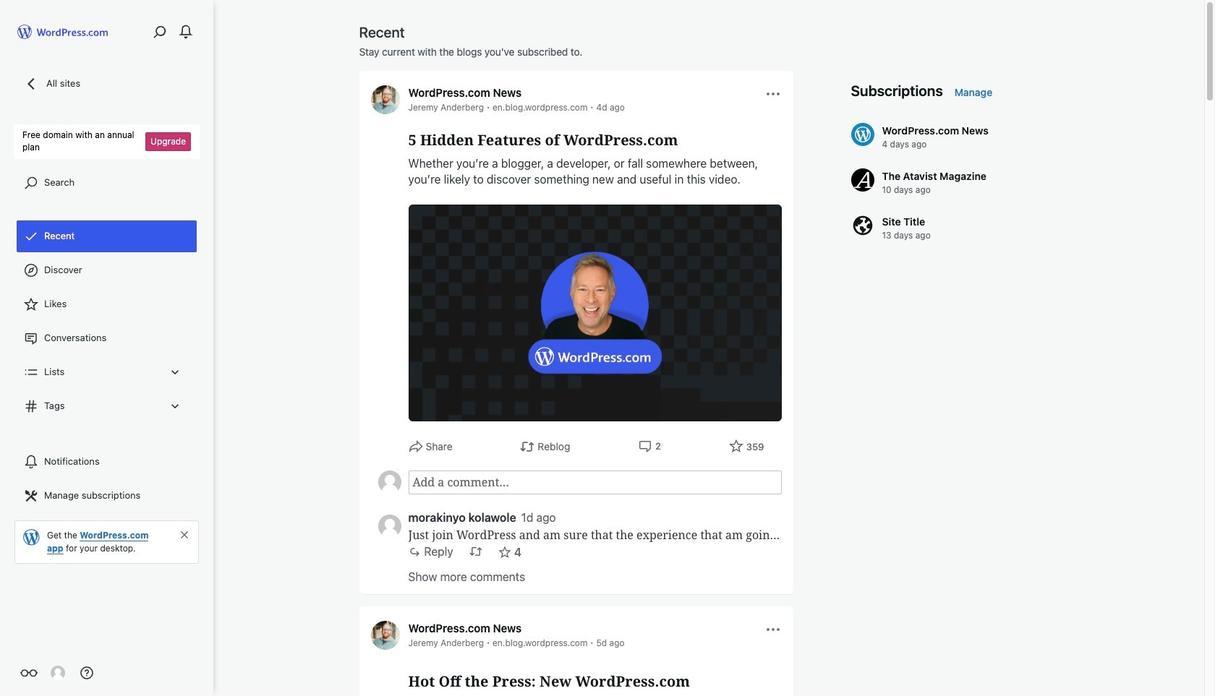 Task type: describe. For each thing, give the bounding box(es) containing it.
keyboard_arrow_down image
[[168, 399, 182, 413]]

jeremy anderberg image for 1st the toggle menu icon from the top
[[371, 85, 400, 114]]

morakinyo kolawole image
[[378, 515, 401, 538]]

2 toggle menu image from the top
[[764, 621, 782, 639]]

dismiss image
[[179, 529, 190, 541]]

jeremy anderberg image for second the toggle menu icon from the top of the page
[[371, 621, 400, 650]]

1 vertical spatial ruby anderson image
[[51, 666, 65, 681]]

0 vertical spatial ruby anderson image
[[378, 471, 401, 494]]

Add a comment… text field
[[408, 471, 782, 495]]



Task type: locate. For each thing, give the bounding box(es) containing it.
0 horizontal spatial ruby anderson image
[[51, 666, 65, 681]]

toggle menu image
[[764, 85, 782, 103], [764, 621, 782, 639]]

jeremy anderberg image
[[371, 85, 400, 114], [371, 621, 400, 650]]

ruby anderson image up morakinyo kolawole image
[[378, 471, 401, 494]]

1 horizontal spatial ruby anderson image
[[378, 471, 401, 494]]

1 vertical spatial toggle menu image
[[764, 621, 782, 639]]

1 vertical spatial jeremy anderberg image
[[371, 621, 400, 650]]

ruby anderson image
[[378, 471, 401, 494], [51, 666, 65, 681]]

0 vertical spatial toggle menu image
[[764, 85, 782, 103]]

group
[[378, 471, 782, 495]]

1 jeremy anderberg image from the top
[[371, 85, 400, 114]]

0 vertical spatial jeremy anderberg image
[[371, 85, 400, 114]]

ruby anderson image right reader image
[[51, 666, 65, 681]]

main content
[[359, 23, 1059, 697]]

reblog image
[[469, 546, 482, 559]]

keyboard_arrow_down image
[[168, 365, 182, 379]]

reader image
[[20, 665, 38, 682]]

1 toggle menu image from the top
[[764, 85, 782, 103]]

2 jeremy anderberg image from the top
[[371, 621, 400, 650]]



Task type: vqa. For each thing, say whether or not it's contained in the screenshot.
second Jeremy Anderberg image from the bottom
yes



